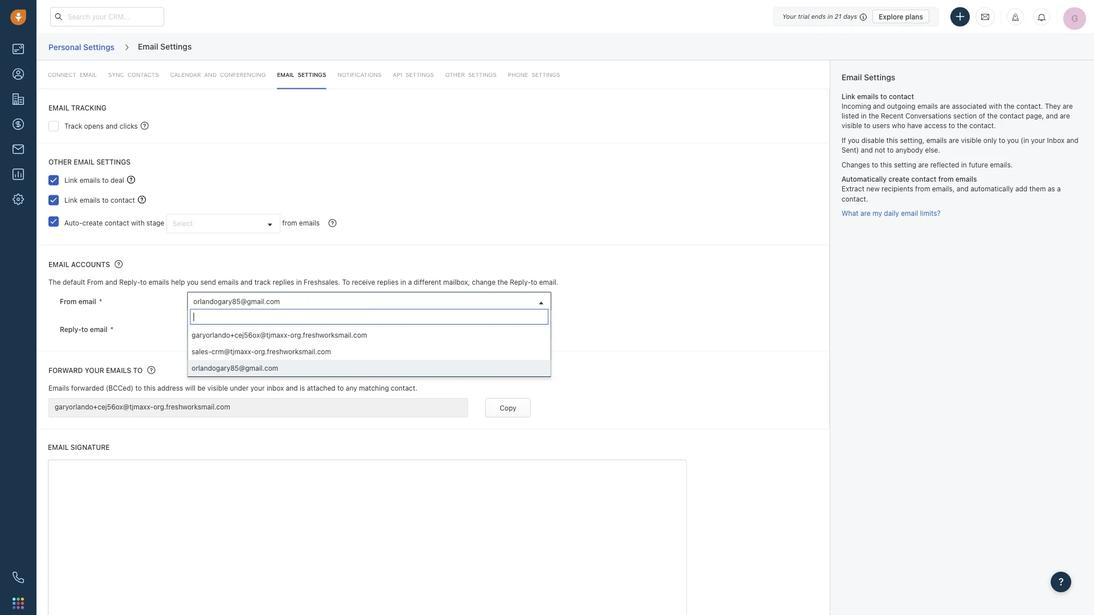Task type: locate. For each thing, give the bounding box(es) containing it.
1 horizontal spatial a
[[1058, 185, 1061, 193]]

0 horizontal spatial other
[[48, 158, 72, 166]]

with right associated
[[989, 102, 1003, 110]]

settings down search your crm... text box
[[83, 42, 115, 51]]

sync contacts
[[108, 71, 159, 78]]

this inside if you disable this setting, emails are visible only to you (in your inbox and sent) and not to anybody else.
[[887, 136, 899, 144]]

to down link emails to deal
[[102, 196, 109, 204]]

link emails to contact incoming and outgoing emails are associated with the contact. they are listed in the recent conversations section of the contact page, and are visible to users who have access to the contact.
[[842, 92, 1074, 130]]

the up users
[[869, 112, 880, 120]]

your up forwarded
[[85, 367, 104, 375]]

replies right track at the top of page
[[273, 279, 294, 287]]

click to learn how to link emails to contacts image
[[138, 196, 146, 204]]

2 horizontal spatial reply-
[[510, 279, 531, 287]]

2 vertical spatial question circled image
[[115, 260, 123, 269]]

if
[[842, 136, 846, 144]]

section
[[954, 112, 977, 120]]

other right api settings
[[446, 71, 465, 78]]

to left the help
[[140, 279, 147, 287]]

0 vertical spatial other
[[446, 71, 465, 78]]

2 horizontal spatial visible
[[962, 136, 982, 144]]

2 horizontal spatial your
[[1032, 136, 1046, 144]]

change
[[472, 279, 496, 287]]

Search your CRM... text field
[[50, 7, 164, 27]]

0 vertical spatial a
[[1058, 185, 1061, 193]]

1 vertical spatial orlandogary85@gmail.com
[[192, 364, 278, 372]]

2 horizontal spatial you
[[1008, 136, 1019, 144]]

visible down listed
[[842, 122, 863, 130]]

and right 'emails,' at the top right of page
[[957, 185, 969, 193]]

and right inbox
[[1067, 136, 1079, 144]]

the right associated
[[1005, 102, 1015, 110]]

are up conversations
[[941, 102, 951, 110]]

0 horizontal spatial question circled image
[[115, 260, 123, 269]]

question circled image right the clicks
[[141, 121, 149, 130]]

are up reflected
[[950, 136, 960, 144]]

tab list
[[36, 60, 830, 89]]

0 horizontal spatial from
[[282, 219, 297, 227]]

1 horizontal spatial other
[[446, 71, 465, 78]]

0 horizontal spatial email settings
[[138, 42, 192, 51]]

settings right phone
[[532, 71, 560, 78]]

0 vertical spatial from
[[87, 279, 103, 287]]

reply- left email.
[[510, 279, 531, 287]]

from email
[[60, 298, 96, 306]]

to right only
[[999, 136, 1006, 144]]

are inside if you disable this setting, emails are visible only to you (in your inbox and sent) and not to anybody else.
[[950, 136, 960, 144]]

garyorlando+cej56ox@tjmaxx-org.freshworksmail.com inside option
[[192, 331, 367, 339]]

to down from email
[[81, 326, 88, 334]]

1 horizontal spatial create
[[889, 175, 910, 183]]

if you disable this setting, emails are visible only to you (in your inbox and sent) and not to anybody else.
[[842, 136, 1079, 154]]

contact down the link emails to contact
[[105, 219, 129, 227]]

recent
[[882, 112, 904, 120]]

under
[[230, 385, 249, 393]]

explore plans link
[[873, 10, 930, 23]]

personal settings
[[48, 42, 115, 51]]

contact. down 'extract'
[[842, 195, 869, 203]]

changes
[[842, 161, 871, 169]]

orlandogary85@gmail.com inside option
[[192, 364, 278, 372]]

email up link emails to deal
[[74, 158, 95, 166]]

contacts
[[128, 71, 159, 78]]

settings for other settings
[[469, 71, 497, 78]]

are left my
[[861, 210, 871, 218]]

auto-create contact with stage
[[64, 219, 164, 227]]

anybody
[[896, 146, 924, 154]]

email for from email
[[79, 298, 96, 306]]

what
[[842, 210, 859, 218]]

with left stage
[[131, 219, 145, 227]]

with inside link emails to contact incoming and outgoing emails are associated with the contact. they are listed in the recent conversations section of the contact page, and are visible to users who have access to the contact.
[[989, 102, 1003, 110]]

0 vertical spatial visible
[[842, 122, 863, 130]]

copy button
[[486, 398, 531, 418]]

the right of
[[988, 112, 998, 120]]

0 vertical spatial link
[[842, 92, 856, 100]]

create up recipients at the right of the page
[[889, 175, 910, 183]]

to
[[881, 92, 888, 100], [865, 122, 871, 130], [949, 122, 956, 130], [999, 136, 1006, 144], [888, 146, 894, 154], [872, 161, 879, 169], [102, 176, 109, 184], [102, 196, 109, 204], [140, 279, 147, 287], [531, 279, 538, 287], [81, 326, 88, 334], [133, 367, 143, 375], [135, 385, 142, 393], [338, 385, 344, 393]]

settings inside 'link'
[[532, 71, 560, 78]]

0 horizontal spatial replies
[[273, 279, 294, 287]]

link emails to contact
[[64, 196, 135, 204]]

them
[[1030, 185, 1046, 193]]

2 horizontal spatial question circled image
[[329, 219, 337, 228]]

contact up outgoing
[[889, 92, 915, 100]]

else.
[[926, 146, 941, 154]]

visible right the be
[[208, 385, 228, 393]]

accounts
[[71, 261, 110, 269]]

email right connect
[[80, 71, 97, 78]]

auto-
[[64, 219, 82, 227]]

a right as
[[1058, 185, 1061, 193]]

deal
[[111, 176, 124, 184]]

0 vertical spatial create
[[889, 175, 910, 183]]

list box
[[188, 327, 551, 377]]

1 vertical spatial question circled image
[[329, 219, 337, 228]]

are down they
[[1061, 112, 1071, 120]]

conferencing
[[220, 71, 266, 78]]

conversations
[[906, 112, 952, 120]]

0 vertical spatial from
[[939, 175, 954, 183]]

0 vertical spatial this
[[887, 136, 899, 144]]

settings up deal
[[96, 158, 131, 166]]

question circled image right from emails
[[329, 219, 337, 228]]

other settings
[[446, 71, 497, 78]]

you left (in on the top right
[[1008, 136, 1019, 144]]

future
[[969, 161, 989, 169]]

question circled image
[[147, 366, 155, 375]]

to up outgoing
[[881, 92, 888, 100]]

0 vertical spatial question circled image
[[141, 121, 149, 130]]

matching
[[359, 385, 389, 393]]

phone image
[[13, 572, 24, 584]]

1 horizontal spatial from
[[87, 279, 103, 287]]

daily
[[885, 210, 900, 218]]

your inside if you disable this setting, emails are visible only to you (in your inbox and sent) and not to anybody else.
[[1032, 136, 1046, 144]]

settings left phone
[[469, 71, 497, 78]]

copy
[[500, 404, 517, 412]]

settings for 'email settings' link
[[298, 71, 326, 78]]

in left future
[[962, 161, 968, 169]]

replies right "receive" in the top of the page
[[377, 279, 399, 287]]

in left 'different'
[[401, 279, 406, 287]]

api settings
[[393, 71, 434, 78]]

garyorlando+cej56ox@tjmaxx-
[[193, 326, 292, 334], [192, 331, 291, 339], [55, 403, 154, 411]]

1 vertical spatial your
[[85, 367, 104, 375]]

orlandogary85@gmail.com down track at the top of page
[[193, 298, 280, 306]]

1 horizontal spatial with
[[989, 102, 1003, 110]]

1 horizontal spatial visible
[[842, 122, 863, 130]]

forward your emails to
[[48, 367, 143, 375]]

0 horizontal spatial reply-
[[60, 326, 81, 334]]

garyorlando+cej56ox@tjmaxx-org.freshworksmail.com option
[[188, 327, 551, 344]]

visible left only
[[962, 136, 982, 144]]

tab panel
[[36, 60, 830, 616]]

email down default
[[79, 298, 96, 306]]

calendar and conferencing
[[170, 71, 266, 78]]

2 vertical spatial from
[[282, 219, 297, 227]]

email up track
[[48, 104, 69, 112]]

emails
[[48, 385, 69, 393]]

tab panel containing email tracking
[[36, 60, 830, 616]]

the default from and reply-to emails help you send emails and track replies in freshsales. to receive replies in a different mailbox, change the reply-to email.
[[48, 279, 559, 287]]

0 horizontal spatial from
[[60, 298, 77, 306]]

in inside link emails to contact incoming and outgoing emails are associated with the contact. they are listed in the recent conversations section of the contact page, and are visible to users who have access to the contact.
[[862, 112, 867, 120]]

emails inside if you disable this setting, emails are visible only to you (in your inbox and sent) and not to anybody else.
[[927, 136, 948, 144]]

from down the 'accounts'
[[87, 279, 103, 287]]

0 vertical spatial your
[[1032, 136, 1046, 144]]

reply- left the help
[[119, 279, 140, 287]]

select
[[173, 220, 193, 228]]

settings for the api settings link
[[406, 71, 434, 78]]

stage
[[147, 219, 164, 227]]

to left email.
[[531, 279, 538, 287]]

this down question circled image
[[144, 385, 156, 393]]

other for other settings
[[446, 71, 465, 78]]

different
[[414, 279, 442, 287]]

orlandogary85@gmail.com down crm@tjmaxx-
[[192, 364, 278, 372]]

contact down changes to this setting are reflected in future emails.
[[912, 175, 937, 183]]

your right (in on the top right
[[1032, 136, 1046, 144]]

new
[[867, 185, 880, 193]]

my
[[873, 210, 883, 218]]

email up the
[[48, 261, 69, 269]]

1 vertical spatial visible
[[962, 136, 982, 144]]

application
[[48, 460, 687, 616]]

link down 'other email settings'
[[64, 176, 78, 184]]

phone element
[[7, 567, 30, 590]]

to left any at the left of the page
[[338, 385, 344, 393]]

settings left notifications
[[298, 71, 326, 78]]

email inside tab list
[[80, 71, 97, 78]]

in down 'incoming' at top
[[862, 112, 867, 120]]

reply- down from email
[[60, 326, 81, 334]]

connect
[[48, 71, 76, 78]]

1 horizontal spatial settings
[[469, 71, 497, 78]]

send
[[200, 279, 216, 287]]

link up auto-
[[64, 196, 78, 204]]

1 vertical spatial create
[[82, 219, 103, 227]]

contact
[[889, 92, 915, 100], [1000, 112, 1025, 120], [912, 175, 937, 183], [111, 196, 135, 204], [105, 219, 129, 227]]

and right the calendar
[[204, 71, 217, 78]]

contact.
[[1017, 102, 1044, 110], [970, 122, 997, 130], [842, 195, 869, 203], [391, 385, 418, 393]]

your left "inbox"
[[251, 385, 265, 393]]

create inside the automatically create contact from emails extract new recipients from emails, and automatically add them as a contact.
[[889, 175, 910, 183]]

this down not
[[881, 161, 893, 169]]

1 vertical spatial other
[[48, 158, 72, 166]]

you right the help
[[187, 279, 199, 287]]

create down the link emails to contact
[[82, 219, 103, 227]]

question circled image
[[141, 121, 149, 130], [329, 219, 337, 228], [115, 260, 123, 269]]

connect email link
[[48, 60, 97, 89]]

0 horizontal spatial create
[[82, 219, 103, 227]]

2 vertical spatial this
[[144, 385, 156, 393]]

1 horizontal spatial your
[[251, 385, 265, 393]]

2 vertical spatial visible
[[208, 385, 228, 393]]

1 horizontal spatial replies
[[377, 279, 399, 287]]

create
[[889, 175, 910, 183], [82, 219, 103, 227]]

2 vertical spatial link
[[64, 196, 78, 204]]

default
[[63, 279, 85, 287]]

0 horizontal spatial your
[[85, 367, 104, 375]]

org.freshworksmail.com
[[292, 326, 369, 334], [291, 331, 367, 339], [254, 348, 331, 356], [154, 403, 230, 411]]

personal
[[48, 42, 81, 51]]

this
[[887, 136, 899, 144], [881, 161, 893, 169], [144, 385, 156, 393]]

settings right the api
[[406, 71, 434, 78]]

from down default
[[60, 298, 77, 306]]

automatically
[[842, 175, 887, 183]]

0 horizontal spatial a
[[408, 279, 412, 287]]

email
[[138, 42, 158, 51], [277, 71, 295, 78], [842, 73, 862, 82], [48, 104, 69, 112], [48, 261, 69, 269], [48, 444, 69, 452]]

contact. inside the automatically create contact from emails extract new recipients from emails, and automatically add them as a contact.
[[842, 195, 869, 203]]

settings for phone settings
[[532, 71, 560, 78]]

page,
[[1027, 112, 1045, 120]]

0 horizontal spatial with
[[131, 219, 145, 227]]

1 horizontal spatial email settings
[[277, 71, 326, 78]]

email down from email
[[90, 326, 107, 334]]

link up 'incoming' at top
[[842, 92, 856, 100]]

1 vertical spatial from
[[916, 185, 931, 193]]

from
[[87, 279, 103, 287], [60, 298, 77, 306]]

other
[[446, 71, 465, 78], [48, 158, 72, 166]]

orlandogary85@gmail.com
[[193, 298, 280, 306], [192, 364, 278, 372]]

link
[[842, 92, 856, 100], [64, 176, 78, 184], [64, 196, 78, 204]]

and up the recent
[[874, 102, 886, 110]]

a left 'different'
[[408, 279, 412, 287]]

None text field
[[190, 309, 549, 325]]

link inside link emails to contact incoming and outgoing emails are associated with the contact. they are listed in the recent conversations section of the contact page, and are visible to users who have access to the contact.
[[842, 92, 856, 100]]

other down track
[[48, 158, 72, 166]]

crm@tjmaxx-
[[212, 348, 254, 356]]

settings for personal settings link
[[83, 42, 115, 51]]

email.
[[540, 279, 559, 287]]

garyorlando+cej56ox@tjmaxx-org.freshworksmail.com
[[193, 326, 369, 334], [192, 331, 367, 339], [55, 403, 230, 411]]

2 horizontal spatial settings
[[532, 71, 560, 78]]

0 vertical spatial with
[[989, 102, 1003, 110]]

1 vertical spatial link
[[64, 176, 78, 184]]

create for auto-
[[82, 219, 103, 227]]

the
[[1005, 102, 1015, 110], [869, 112, 880, 120], [988, 112, 998, 120], [958, 122, 968, 130], [498, 279, 508, 287]]

email for connect email
[[80, 71, 97, 78]]

you right if
[[848, 136, 860, 144]]



Task type: vqa. For each thing, say whether or not it's contained in the screenshot.
'(BCCed)'
yes



Task type: describe. For each thing, give the bounding box(es) containing it.
trial
[[798, 13, 810, 20]]

to down not
[[872, 161, 879, 169]]

select link
[[167, 215, 280, 233]]

1 horizontal spatial question circled image
[[141, 121, 149, 130]]

to left users
[[865, 122, 871, 130]]

visible inside if you disable this setting, emails are visible only to you (in your inbox and sent) and not to anybody else.
[[962, 136, 982, 144]]

contact. up page,
[[1017, 102, 1044, 110]]

api settings link
[[393, 60, 434, 89]]

track
[[64, 122, 82, 130]]

contact inside the automatically create contact from emails extract new recipients from emails, and automatically add them as a contact.
[[912, 175, 937, 183]]

2 vertical spatial your
[[251, 385, 265, 393]]

to right (bcced)
[[135, 385, 142, 393]]

link for link emails to contact
[[64, 196, 78, 204]]

1 replies from the left
[[273, 279, 294, 287]]

only
[[984, 136, 998, 144]]

personal settings link
[[48, 38, 115, 56]]

click to learn how to link conversations to deals image
[[127, 176, 135, 184]]

1 vertical spatial this
[[881, 161, 893, 169]]

receive
[[352, 279, 375, 287]]

any
[[346, 385, 357, 393]]

list box containing garyorlando+cej56ox@tjmaxx-org.freshworksmail.com
[[188, 327, 551, 377]]

clicks
[[120, 122, 138, 130]]

(bcced)
[[106, 385, 134, 393]]

email right daily on the right top
[[902, 210, 919, 218]]

other settings link
[[446, 60, 497, 89]]

forwarded
[[71, 385, 104, 393]]

disable
[[862, 136, 885, 144]]

and inside tab list
[[204, 71, 217, 78]]

explore
[[879, 13, 904, 21]]

have
[[908, 122, 923, 130]]

your
[[783, 13, 797, 20]]

to
[[342, 279, 350, 287]]

are down else.
[[919, 161, 929, 169]]

contact left click to learn how to link emails to contacts image
[[111, 196, 135, 204]]

email up contacts
[[138, 42, 158, 51]]

emails forwarded (bcced) to this address will be visible under your inbox and is attached to any matching contact.
[[48, 385, 418, 393]]

api
[[393, 71, 402, 78]]

emails inside the automatically create contact from emails extract new recipients from emails, and automatically add them as a contact.
[[956, 175, 978, 183]]

sales-crm@tjmaxx-org.freshworksmail.com
[[192, 348, 331, 356]]

email for other email settings
[[74, 158, 95, 166]]

from emails
[[282, 219, 320, 227]]

and down they
[[1047, 112, 1059, 120]]

0 vertical spatial orlandogary85@gmail.com
[[193, 298, 280, 306]]

associated
[[953, 102, 987, 110]]

will
[[185, 385, 196, 393]]

0 horizontal spatial visible
[[208, 385, 228, 393]]

freshsales.
[[304, 279, 340, 287]]

contact. down of
[[970, 122, 997, 130]]

0 horizontal spatial settings
[[96, 158, 131, 166]]

changes to this setting are reflected in future emails.
[[842, 161, 1013, 169]]

settings up the calendar
[[160, 42, 192, 51]]

to right access
[[949, 122, 956, 130]]

to right not
[[888, 146, 894, 154]]

and down the 'accounts'
[[105, 279, 117, 287]]

(in
[[1021, 136, 1030, 144]]

and left track at the top of page
[[241, 279, 253, 287]]

in left '21'
[[828, 13, 833, 20]]

21
[[835, 13, 842, 20]]

garyorlando+cej56ox@tjmaxx-org.freshworksmail.com link
[[188, 321, 551, 339]]

2 horizontal spatial from
[[939, 175, 954, 183]]

be
[[198, 385, 206, 393]]

outgoing
[[887, 102, 916, 110]]

tab list containing connect email
[[36, 60, 830, 89]]

orlandogary85@gmail.com option
[[188, 360, 551, 377]]

automatically
[[971, 185, 1014, 193]]

reflected
[[931, 161, 960, 169]]

tracking
[[71, 104, 107, 112]]

the right change
[[498, 279, 508, 287]]

forward
[[48, 367, 83, 375]]

days
[[844, 13, 858, 20]]

1 horizontal spatial you
[[848, 136, 860, 144]]

sync contacts link
[[108, 60, 159, 89]]

1 horizontal spatial from
[[916, 185, 931, 193]]

email settings link
[[277, 60, 326, 89]]

2 horizontal spatial email settings
[[842, 73, 896, 82]]

inbox
[[1048, 136, 1065, 144]]

the down 'section'
[[958, 122, 968, 130]]

org.freshworksmail.com inside option
[[291, 331, 367, 339]]

and left is
[[286, 385, 298, 393]]

not
[[875, 146, 886, 154]]

of
[[979, 112, 986, 120]]

garyorlando+cej56ox@tjmaxx- inside option
[[192, 331, 291, 339]]

emails,
[[933, 185, 955, 193]]

listed
[[842, 112, 860, 120]]

2 replies from the left
[[377, 279, 399, 287]]

send email image
[[982, 12, 990, 22]]

track
[[255, 279, 271, 287]]

create for automatically
[[889, 175, 910, 183]]

inbox
[[267, 385, 284, 393]]

1 vertical spatial from
[[60, 298, 77, 306]]

calendar
[[170, 71, 201, 78]]

and down disable
[[861, 146, 873, 154]]

org.freshworksmail.com inside option
[[254, 348, 331, 356]]

sent)
[[842, 146, 860, 154]]

and inside the automatically create contact from emails extract new recipients from emails, and automatically add them as a contact.
[[957, 185, 969, 193]]

email left signature
[[48, 444, 69, 452]]

attached
[[307, 385, 336, 393]]

track opens and clicks
[[64, 122, 138, 130]]

orlandogary85@gmail.com link
[[188, 293, 551, 311]]

1 horizontal spatial reply-
[[119, 279, 140, 287]]

opens
[[84, 122, 104, 130]]

sales-crm@tjmaxx-org.freshworksmail.com option
[[188, 344, 551, 360]]

link for link emails to contact incoming and outgoing emails are associated with the contact. they are listed in the recent conversations section of the contact page, and are visible to users who have access to the contact.
[[842, 92, 856, 100]]

plans
[[906, 13, 924, 21]]

what are my daily email limits? link
[[842, 210, 941, 218]]

to left question circled image
[[133, 367, 143, 375]]

recipients
[[882, 185, 914, 193]]

as
[[1048, 185, 1056, 193]]

in left freshsales.
[[296, 279, 302, 287]]

email up 'incoming' at top
[[842, 73, 862, 82]]

limits?
[[921, 210, 941, 218]]

is
[[300, 385, 305, 393]]

your trial ends in 21 days
[[783, 13, 858, 20]]

users
[[873, 122, 891, 130]]

other for other email settings
[[48, 158, 72, 166]]

address
[[158, 385, 183, 393]]

visible inside link emails to contact incoming and outgoing emails are associated with the contact. they are listed in the recent conversations section of the contact page, and are visible to users who have access to the contact.
[[842, 122, 863, 130]]

other email settings
[[48, 158, 131, 166]]

contact left page,
[[1000, 112, 1025, 120]]

link emails to deal
[[64, 176, 124, 184]]

1 vertical spatial a
[[408, 279, 412, 287]]

sales-
[[192, 348, 212, 356]]

a inside the automatically create contact from emails extract new recipients from emails, and automatically add them as a contact.
[[1058, 185, 1061, 193]]

setting,
[[901, 136, 925, 144]]

freshworks switcher image
[[13, 598, 24, 610]]

incoming
[[842, 102, 872, 110]]

contact. right matching
[[391, 385, 418, 393]]

what's new image
[[1012, 13, 1020, 21]]

reply-to email
[[60, 326, 107, 334]]

and left the clicks
[[106, 122, 118, 130]]

automatically create contact from emails extract new recipients from emails, and automatically add them as a contact.
[[842, 175, 1061, 203]]

are right they
[[1063, 102, 1074, 110]]

emails.
[[991, 161, 1013, 169]]

notifications
[[338, 71, 382, 78]]

email signature
[[48, 444, 110, 452]]

phone
[[508, 71, 529, 78]]

link for link emails to deal
[[64, 176, 78, 184]]

signature
[[71, 444, 110, 452]]

extract
[[842, 185, 865, 193]]

email right conferencing at the top left of the page
[[277, 71, 295, 78]]

help
[[171, 279, 185, 287]]

setting
[[895, 161, 917, 169]]

to left deal
[[102, 176, 109, 184]]

0 horizontal spatial you
[[187, 279, 199, 287]]

1 vertical spatial with
[[131, 219, 145, 227]]

phone settings link
[[508, 60, 560, 89]]

calendar and conferencing link
[[170, 60, 266, 89]]

sync
[[108, 71, 124, 78]]

settings up outgoing
[[865, 73, 896, 82]]

email tracking
[[48, 104, 107, 112]]



